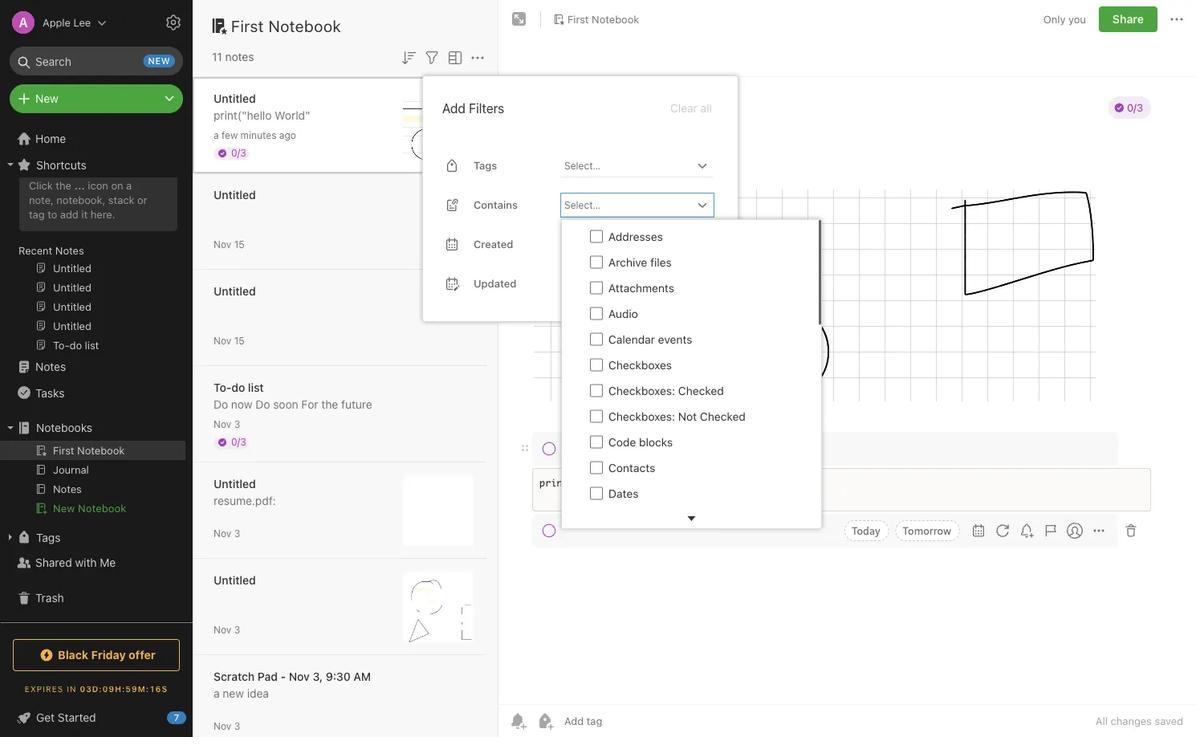 Task type: describe. For each thing, give the bounding box(es) containing it.
shortcuts
[[36, 158, 87, 171]]

Select938 checkbox
[[590, 307, 603, 320]]

all
[[1096, 715, 1108, 727]]

tags inside button
[[36, 531, 61, 544]]

or
[[137, 193, 147, 205]]

more actions image
[[1168, 10, 1187, 29]]

notebook for "new notebook" button
[[78, 502, 126, 514]]

shortcut
[[99, 161, 141, 173]]

notebook for first notebook button
[[592, 13, 639, 25]]

Select943 checkbox
[[590, 435, 603, 448]]

add filters
[[442, 101, 505, 116]]

1 nov 3 from the top
[[214, 419, 240, 430]]

now
[[231, 398, 253, 411]]

created
[[474, 238, 514, 250]]

new search field
[[21, 47, 175, 75]]

soon
[[273, 398, 298, 411]]

contacts
[[609, 461, 656, 474]]

a inside the icon on a note, notebook, stack or tag to add it here.
[[126, 179, 132, 191]]

archive files
[[609, 256, 672, 269]]

Contains field
[[561, 193, 714, 217]]

audio
[[609, 307, 638, 320]]

filters
[[469, 101, 505, 116]]

new for new notebook
[[53, 502, 75, 514]]

note list element
[[193, 0, 499, 737]]

first notebook inside first notebook button
[[568, 13, 639, 25]]

Note Editor text field
[[499, 77, 1197, 704]]

to
[[48, 208, 57, 220]]

clear all button
[[669, 99, 714, 118]]

pad
[[258, 670, 278, 683]]

0 vertical spatial notes
[[55, 244, 84, 256]]

scratch pad - nov 3, 9:30 am a new idea
[[214, 670, 371, 700]]

black friday offer button
[[13, 639, 180, 671]]

to-
[[214, 381, 232, 394]]

changes
[[1111, 715, 1152, 727]]

Add tag field
[[563, 714, 683, 728]]

1 15 from the top
[[234, 239, 245, 250]]

9:30
[[326, 670, 351, 683]]

friday
[[91, 648, 126, 662]]

it
[[81, 208, 88, 220]]

more actions image
[[468, 48, 487, 67]]

group containing add your first shortcut
[[0, 145, 186, 361]]

5 untitled from the top
[[214, 574, 256, 587]]

first notebook inside note list element
[[231, 16, 342, 35]]

untitled inside untitled resume.pdf:
[[214, 477, 256, 491]]

2 untitled from the top
[[214, 188, 256, 202]]

Select936 checkbox
[[590, 255, 603, 268]]

tasks
[[35, 386, 65, 399]]

thumbnail image for resume.pdf:
[[403, 476, 474, 546]]

notebooks link
[[0, 415, 186, 441]]

click
[[29, 179, 53, 191]]

saved
[[1155, 715, 1184, 727]]

your
[[52, 161, 74, 173]]

shared with me link
[[0, 550, 186, 576]]

shared with me
[[35, 556, 116, 569]]

untitled print("hello world"
[[214, 92, 310, 122]]

3 untitled from the top
[[214, 285, 256, 298]]

black friday offer
[[58, 648, 156, 662]]

View options field
[[442, 47, 465, 67]]

stack
[[108, 193, 134, 205]]

Select944 checkbox
[[590, 461, 603, 474]]

Select945 checkbox
[[590, 487, 603, 500]]

calendar
[[609, 333, 655, 346]]

code blocks
[[609, 435, 673, 449]]

you
[[1069, 13, 1086, 25]]

all
[[701, 101, 712, 115]]

home link
[[0, 126, 193, 152]]

1 do from the left
[[214, 398, 228, 411]]

only you
[[1044, 13, 1086, 25]]

get started
[[36, 711, 96, 724]]

untitled inside untitled print("hello world"
[[214, 92, 256, 105]]

-
[[281, 670, 286, 683]]

first inside note list element
[[231, 16, 264, 35]]

in
[[67, 684, 77, 693]]

1 vertical spatial checked
[[700, 410, 746, 423]]

share button
[[1099, 6, 1158, 32]]

with
[[75, 556, 97, 569]]

new notebook
[[53, 502, 126, 514]]

all changes saved
[[1096, 715, 1184, 727]]

tasks button
[[0, 380, 186, 406]]

add filters image
[[422, 48, 442, 67]]

new notebook button
[[0, 499, 186, 518]]

not
[[678, 410, 697, 423]]

a few minutes ago
[[214, 130, 296, 141]]

checkboxes: not checked
[[609, 410, 746, 423]]

tree containing home
[[0, 120, 193, 622]]

Select946 checkbox
[[590, 512, 603, 525]]

clear all
[[671, 101, 712, 115]]

only
[[1044, 13, 1066, 25]]

0/3 for to-do list do now do soon for the future
[[231, 436, 246, 448]]

03d:09h:59m:16s
[[80, 684, 168, 693]]

notebook inside note list element
[[269, 16, 342, 35]]

add for add filters
[[442, 101, 466, 116]]

clear
[[671, 101, 698, 115]]

1 nov 15 from the top
[[214, 239, 245, 250]]

on
[[111, 179, 123, 191]]

0 vertical spatial checked
[[678, 384, 724, 397]]

icon
[[88, 179, 108, 191]]

here.
[[91, 208, 115, 220]]

new notebook group
[[0, 441, 186, 524]]

Select941 checkbox
[[590, 384, 603, 397]]

black
[[58, 648, 88, 662]]

expand notebooks image
[[4, 422, 17, 434]]

am
[[354, 670, 371, 683]]

new inside scratch pad - nov 3, 9:30 am a new idea
[[223, 687, 244, 700]]

calendar events
[[609, 333, 693, 346]]

a inside scratch pad - nov 3, 9:30 am a new idea
[[214, 687, 220, 700]]

checkboxes: for checkboxes: checked
[[609, 384, 675, 397]]

ago
[[279, 130, 296, 141]]

for
[[301, 398, 318, 411]]

apple lee
[[43, 16, 91, 29]]

 input text field for contains
[[563, 193, 693, 216]]

home
[[35, 132, 66, 145]]

1 horizontal spatial tags
[[474, 159, 497, 171]]

to-do list do now do soon for the future
[[214, 381, 372, 411]]



Task type: locate. For each thing, give the bounding box(es) containing it.
0 vertical spatial  input text field
[[563, 154, 693, 177]]

0/3 for untitled print("hello world"
[[231, 147, 246, 159]]

1 horizontal spatial the
[[322, 398, 338, 411]]

first
[[76, 161, 97, 173]]

recent notes
[[18, 244, 84, 256]]

3 up scratch
[[234, 624, 240, 636]]

shortcuts button
[[0, 152, 186, 177]]

attachments
[[609, 281, 675, 295]]

1 vertical spatial 15
[[234, 335, 245, 347]]

0 vertical spatial nov 15
[[214, 239, 245, 250]]

1 3 from the top
[[234, 419, 240, 430]]

offer
[[129, 648, 156, 662]]

updated
[[474, 277, 517, 290]]

print("hello
[[214, 109, 272, 122]]

2 0/3 from the top
[[231, 436, 246, 448]]

world"
[[275, 109, 310, 122]]

Account field
[[0, 6, 107, 39]]

checkboxes
[[609, 358, 672, 372]]

0 vertical spatial checkboxes:
[[609, 384, 675, 397]]

expires
[[25, 684, 64, 693]]

notes right recent
[[55, 244, 84, 256]]

4 3 from the top
[[234, 721, 240, 732]]

do down list
[[256, 398, 270, 411]]

nov 3 up scratch
[[214, 624, 240, 636]]

Help and Learning task checklist field
[[0, 705, 193, 731]]

nov inside scratch pad - nov 3, 9:30 am a new idea
[[289, 670, 310, 683]]

files
[[651, 256, 672, 269]]

tags up contains
[[474, 159, 497, 171]]

1 vertical spatial nov 15
[[214, 335, 245, 347]]

future
[[341, 398, 372, 411]]

0 horizontal spatial notebook
[[78, 502, 126, 514]]

add up the click at the top left
[[29, 161, 49, 173]]

first inside button
[[568, 13, 589, 25]]

notebook
[[592, 13, 639, 25], [269, 16, 342, 35], [78, 502, 126, 514]]

 input text field
[[563, 154, 693, 177], [563, 193, 693, 216]]

...
[[74, 179, 85, 191]]

note,
[[29, 193, 54, 205]]

1 horizontal spatial first notebook
[[568, 13, 639, 25]]

expand note image
[[510, 10, 529, 29]]

 input text field up contains field
[[563, 154, 693, 177]]

4 nov 3 from the top
[[214, 721, 240, 732]]

7
[[174, 713, 179, 723]]

0 vertical spatial the
[[56, 179, 71, 191]]

3 nov 3 from the top
[[214, 624, 240, 636]]

1 vertical spatial new
[[53, 502, 75, 514]]

nov 15
[[214, 239, 245, 250], [214, 335, 245, 347]]

1 vertical spatial 0/3
[[231, 436, 246, 448]]

checkboxes: down checkboxes
[[609, 384, 675, 397]]

get
[[36, 711, 55, 724]]

minutes
[[241, 130, 277, 141]]

checkboxes: up code blocks
[[609, 410, 675, 423]]

notebook,
[[57, 193, 105, 205]]

2 vertical spatial a
[[214, 687, 220, 700]]

untitled
[[214, 92, 256, 105], [214, 188, 256, 202], [214, 285, 256, 298], [214, 477, 256, 491], [214, 574, 256, 587]]

0 vertical spatial new
[[35, 92, 58, 105]]

2 do from the left
[[256, 398, 270, 411]]

new inside popup button
[[35, 92, 58, 105]]

cell
[[0, 441, 186, 460]]

the right for
[[322, 398, 338, 411]]

1 vertical spatial new
[[223, 687, 244, 700]]

few
[[222, 130, 238, 141]]

first up notes
[[231, 16, 264, 35]]

1 untitled from the top
[[214, 92, 256, 105]]

0 vertical spatial thumbnail image
[[403, 90, 474, 161]]

1 checkboxes: from the top
[[609, 384, 675, 397]]

3,
[[313, 670, 323, 683]]

add tag image
[[536, 711, 555, 731]]

expand tags image
[[4, 531, 17, 544]]

0 horizontal spatial new
[[148, 56, 170, 66]]

1 thumbnail image from the top
[[403, 90, 474, 161]]

Select940 checkbox
[[590, 358, 603, 371]]

3 down resume.pdf:
[[234, 528, 240, 539]]

a right on
[[126, 179, 132, 191]]

notebook inside button
[[592, 13, 639, 25]]

new inside search field
[[148, 56, 170, 66]]

new up home
[[35, 92, 58, 105]]

click to collapse image
[[187, 707, 199, 727]]

tags up shared
[[36, 531, 61, 544]]

1 horizontal spatial do
[[256, 398, 270, 411]]

3 thumbnail image from the top
[[403, 572, 474, 643]]

1 vertical spatial add
[[29, 161, 49, 173]]

first notebook
[[568, 13, 639, 25], [231, 16, 342, 35]]

tags
[[474, 159, 497, 171], [36, 531, 61, 544]]

nov 3 right click to collapse icon
[[214, 721, 240, 732]]

icon on a note, notebook, stack or tag to add it here.
[[29, 179, 147, 220]]

1 0/3 from the top
[[231, 147, 246, 159]]

more actions field right 'share' button
[[1168, 6, 1187, 32]]

2 nov 15 from the top
[[214, 335, 245, 347]]

 input text field inside the tags field
[[563, 154, 693, 177]]

2 horizontal spatial notebook
[[592, 13, 639, 25]]

more actions field right view options field
[[468, 47, 487, 67]]

Tags field
[[561, 154, 714, 177]]

a left few
[[214, 130, 219, 141]]

1 horizontal spatial more actions field
[[1168, 6, 1187, 32]]

started
[[58, 711, 96, 724]]

3 down 'now'
[[234, 419, 240, 430]]

0 horizontal spatial do
[[214, 398, 228, 411]]

0 horizontal spatial add
[[29, 161, 49, 173]]

the inside group
[[56, 179, 71, 191]]

1 vertical spatial a
[[126, 179, 132, 191]]

0 horizontal spatial first notebook
[[231, 16, 342, 35]]

add a reminder image
[[508, 711, 528, 731]]

new
[[148, 56, 170, 66], [223, 687, 244, 700]]

0 vertical spatial more actions field
[[1168, 6, 1187, 32]]

add
[[60, 208, 79, 220]]

row group
[[562, 220, 819, 737]]

checkboxes: checked
[[609, 384, 724, 397]]

Select942 checkbox
[[590, 410, 603, 422]]

2  input text field from the top
[[563, 193, 693, 216]]

nov 3 down 'now'
[[214, 419, 240, 430]]

Sort options field
[[399, 47, 418, 67]]

click the ...
[[29, 179, 85, 191]]

1  input text field from the top
[[563, 154, 693, 177]]

add for add your first shortcut
[[29, 161, 49, 173]]

Select935 checkbox
[[590, 230, 603, 243]]

dates
[[609, 487, 639, 500]]

0 horizontal spatial more actions field
[[468, 47, 487, 67]]

settings image
[[164, 13, 183, 32]]

0 vertical spatial new
[[148, 56, 170, 66]]

1 vertical spatial the
[[322, 398, 338, 411]]

1 vertical spatial  input text field
[[563, 193, 693, 216]]

add
[[442, 101, 466, 116], [29, 161, 49, 173]]

2 3 from the top
[[234, 528, 240, 539]]

notebooks
[[36, 421, 92, 434]]

more actions field inside note window element
[[1168, 6, 1187, 32]]

me
[[100, 556, 116, 569]]

0 horizontal spatial tags
[[36, 531, 61, 544]]

2 vertical spatial thumbnail image
[[403, 572, 474, 643]]

recent
[[18, 244, 52, 256]]

notes
[[55, 244, 84, 256], [35, 360, 66, 373]]

notes inside notes link
[[35, 360, 66, 373]]

scratch
[[214, 670, 255, 683]]

2 thumbnail image from the top
[[403, 476, 474, 546]]

0 vertical spatial 0/3
[[231, 147, 246, 159]]

3 right click to collapse icon
[[234, 721, 240, 732]]

0 vertical spatial add
[[442, 101, 466, 116]]

1 vertical spatial tags
[[36, 531, 61, 544]]

the inside to-do list do now do soon for the future
[[322, 398, 338, 411]]

1 vertical spatial more actions field
[[468, 47, 487, 67]]

0 horizontal spatial first
[[231, 16, 264, 35]]

1 horizontal spatial add
[[442, 101, 466, 116]]

do down to-
[[214, 398, 228, 411]]

checked up not
[[678, 384, 724, 397]]

expires in 03d:09h:59m:16s
[[25, 684, 168, 693]]

first notebook button
[[548, 8, 645, 31]]

4 untitled from the top
[[214, 477, 256, 491]]

new button
[[10, 84, 183, 113]]

checked
[[678, 384, 724, 397], [700, 410, 746, 423]]

the left ...
[[56, 179, 71, 191]]

untitled resume.pdf:
[[214, 477, 276, 508]]

Search text field
[[21, 47, 172, 75]]

checkboxes: for checkboxes: not checked
[[609, 410, 675, 423]]

first right expand note 'icon'
[[568, 13, 589, 25]]

checked right not
[[700, 410, 746, 423]]

new inside button
[[53, 502, 75, 514]]

Select939 checkbox
[[590, 333, 603, 345]]

1 horizontal spatial notebook
[[269, 16, 342, 35]]

new for new
[[35, 92, 58, 105]]

addresses
[[609, 230, 663, 243]]

More actions field
[[1168, 6, 1187, 32], [468, 47, 487, 67]]

new down scratch
[[223, 687, 244, 700]]

trash
[[35, 591, 64, 605]]

row group containing addresses
[[562, 220, 819, 737]]

0 vertical spatial 15
[[234, 239, 245, 250]]

a down scratch
[[214, 687, 220, 700]]

resume.pdf:
[[214, 494, 276, 508]]

new down settings image at the top
[[148, 56, 170, 66]]

0/3 down few
[[231, 147, 246, 159]]

add left filters
[[442, 101, 466, 116]]

new
[[35, 92, 58, 105], [53, 502, 75, 514]]

note window element
[[499, 0, 1197, 737]]

tree
[[0, 120, 193, 622]]

events
[[658, 333, 693, 346]]

idea
[[247, 687, 269, 700]]

notes
[[225, 50, 254, 63]]

thumbnail image for print("hello world"
[[403, 90, 474, 161]]

archive
[[609, 256, 648, 269]]

0 vertical spatial tags
[[474, 159, 497, 171]]

lee
[[74, 16, 91, 29]]

1 horizontal spatial first
[[568, 13, 589, 25]]

 input text field for tags
[[563, 154, 693, 177]]

nov 3 down resume.pdf:
[[214, 528, 240, 539]]

2 15 from the top
[[234, 335, 245, 347]]

a
[[214, 130, 219, 141], [126, 179, 132, 191], [214, 687, 220, 700]]

0/3 down 'now'
[[231, 436, 246, 448]]

3 3 from the top
[[234, 624, 240, 636]]

1 vertical spatial thumbnail image
[[403, 476, 474, 546]]

1 vertical spatial notes
[[35, 360, 66, 373]]

 input text field inside contains field
[[563, 193, 693, 216]]

2 nov 3 from the top
[[214, 528, 240, 539]]

nov 3
[[214, 419, 240, 430], [214, 528, 240, 539], [214, 624, 240, 636], [214, 721, 240, 732]]

0 vertical spatial a
[[214, 130, 219, 141]]

code
[[609, 435, 636, 449]]

thumbnail image
[[403, 90, 474, 161], [403, 476, 474, 546], [403, 572, 474, 643]]

1 vertical spatial checkboxes:
[[609, 410, 675, 423]]

1 horizontal spatial new
[[223, 687, 244, 700]]

add your first shortcut
[[29, 161, 141, 173]]

tag
[[29, 208, 45, 220]]

Add filters field
[[422, 47, 442, 67]]

0 horizontal spatial the
[[56, 179, 71, 191]]

notes up tasks
[[35, 360, 66, 373]]

new up tags button
[[53, 502, 75, 514]]

apple
[[43, 16, 71, 29]]

trash link
[[0, 585, 186, 611]]

group
[[0, 145, 186, 361]]

2 checkboxes: from the top
[[609, 410, 675, 423]]

first
[[568, 13, 589, 25], [231, 16, 264, 35]]

 input text field up addresses
[[563, 193, 693, 216]]

Select937 checkbox
[[590, 281, 603, 294]]

shared
[[35, 556, 72, 569]]

notebook inside button
[[78, 502, 126, 514]]

0/3
[[231, 147, 246, 159], [231, 436, 246, 448]]

nov
[[214, 239, 231, 250], [214, 335, 231, 347], [214, 419, 231, 430], [214, 528, 231, 539], [214, 624, 231, 636], [289, 670, 310, 683], [214, 721, 231, 732]]

do
[[232, 381, 245, 394]]

tags button
[[0, 524, 186, 550]]



Task type: vqa. For each thing, say whether or not it's contained in the screenshot.
topmost A
yes



